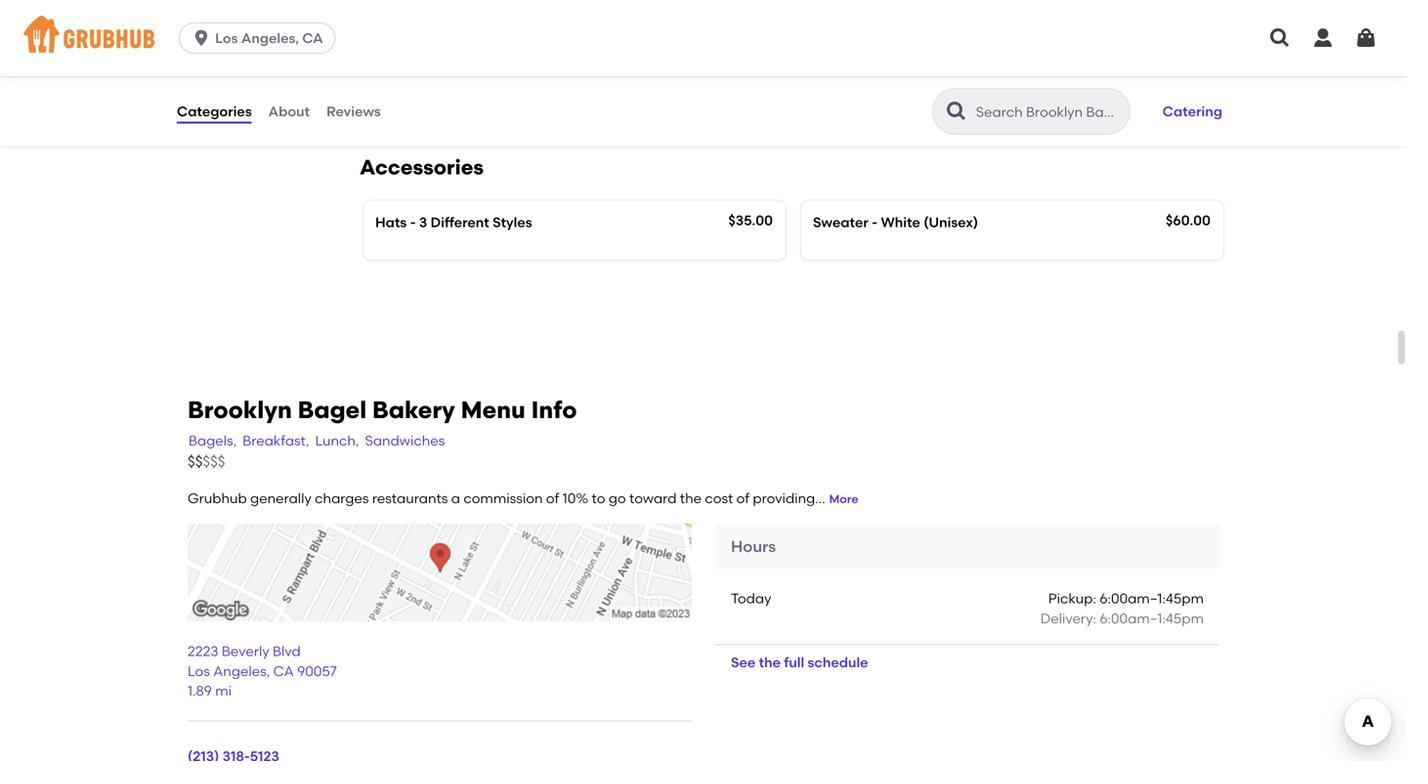 Task type: describe. For each thing, give the bounding box(es) containing it.
the inside button
[[759, 654, 781, 671]]

2 6:00am–1:45pm from the top
[[1100, 610, 1204, 627]]

10%
[[563, 490, 588, 507]]

0 horizontal spatial the
[[680, 490, 702, 507]]

brooklyn
[[188, 396, 292, 424]]

90057
[[297, 663, 337, 679]]

2 horizontal spatial svg image
[[1354, 26, 1378, 50]]

commission
[[464, 490, 543, 507]]

sparkling water image
[[1077, 0, 1224, 114]]

1 vertical spatial accessories
[[360, 155, 484, 180]]

mi
[[215, 683, 232, 699]]

grubhub generally charges restaurants a commission of 10% to go toward the cost of providing ... more
[[188, 490, 859, 507]]

los inside 2223 beverly blvd los angeles , ca 90057 1.89 mi
[[188, 663, 210, 679]]

pickup:
[[1048, 590, 1096, 607]]

(unisex)
[[924, 214, 978, 231]]

schedule
[[808, 654, 868, 671]]

about button
[[267, 76, 311, 147]]

more
[[829, 492, 859, 506]]

1.89
[[188, 683, 212, 699]]

hats - 3 different styles
[[375, 214, 532, 231]]

cost
[[705, 490, 733, 507]]

ca inside 2223 beverly blvd los angeles , ca 90057 1.89 mi
[[273, 663, 294, 679]]

providing
[[753, 490, 815, 507]]

svg image for sparkling water image
[[1186, 77, 1210, 100]]

angeles,
[[241, 30, 299, 46]]

menu
[[461, 396, 526, 424]]

2223
[[188, 643, 218, 660]]

los angeles, ca button
[[179, 22, 344, 54]]

reviews button
[[325, 76, 382, 147]]

los inside button
[[215, 30, 238, 46]]

,
[[266, 663, 270, 679]]

0 horizontal spatial accessories
[[176, 44, 256, 60]]

drinks
[[176, 4, 216, 20]]

go
[[609, 490, 626, 507]]

restaurants
[[372, 490, 448, 507]]



Task type: locate. For each thing, give the bounding box(es) containing it.
water image
[[639, 0, 786, 114]]

$60.00
[[1166, 212, 1211, 229]]

see the full schedule
[[731, 654, 868, 671]]

the left full
[[759, 654, 781, 671]]

see the full schedule button
[[715, 645, 884, 680]]

breakfast, button
[[242, 430, 310, 452]]

1 horizontal spatial ca
[[302, 30, 323, 46]]

0 vertical spatial ca
[[302, 30, 323, 46]]

see
[[731, 654, 756, 671]]

1 horizontal spatial accessories
[[360, 155, 484, 180]]

of left 10%
[[546, 490, 559, 507]]

0 horizontal spatial svg image
[[192, 28, 211, 48]]

0 vertical spatial the
[[680, 490, 702, 507]]

- left white
[[872, 214, 878, 231]]

3
[[419, 214, 427, 231]]

los down drinks
[[215, 30, 238, 46]]

los angeles, ca
[[215, 30, 323, 46]]

Search Brooklyn Bagel Bakery search field
[[974, 103, 1124, 121]]

beverly
[[222, 643, 269, 660]]

los up 1.89
[[188, 663, 210, 679]]

-
[[410, 214, 416, 231], [872, 214, 878, 231]]

0 horizontal spatial svg image
[[749, 77, 772, 100]]

$$
[[188, 453, 203, 471]]

white
[[881, 214, 921, 231]]

1 - from the left
[[410, 214, 416, 231]]

1 6:00am–1:45pm from the top
[[1100, 590, 1204, 607]]

svg image
[[1311, 26, 1335, 50], [1354, 26, 1378, 50], [192, 28, 211, 48]]

delivery:
[[1041, 610, 1096, 627]]

svg image for water image
[[749, 77, 772, 100]]

6:00am–1:45pm right pickup:
[[1100, 590, 1204, 607]]

2223 beverly blvd los angeles , ca 90057 1.89 mi
[[188, 643, 337, 699]]

info
[[531, 396, 577, 424]]

hours
[[731, 537, 776, 556]]

6:00am–1:45pm right delivery:
[[1100, 610, 1204, 627]]

1 horizontal spatial of
[[736, 490, 750, 507]]

ca right , at the left bottom of page
[[273, 663, 294, 679]]

svg image inside main navigation navigation
[[1268, 26, 1292, 50]]

1 of from the left
[[546, 490, 559, 507]]

sweater - white (unisex)
[[813, 214, 978, 231]]

1 vertical spatial ca
[[273, 663, 294, 679]]

accessories down drinks
[[176, 44, 256, 60]]

1 horizontal spatial los
[[215, 30, 238, 46]]

$$$$$
[[188, 453, 225, 471]]

$35.00
[[728, 212, 773, 229]]

bakery
[[372, 396, 455, 424]]

angeles
[[213, 663, 266, 679]]

svg image
[[1268, 26, 1292, 50], [749, 77, 772, 100], [1186, 77, 1210, 100]]

los
[[215, 30, 238, 46], [188, 663, 210, 679]]

1 vertical spatial los
[[188, 663, 210, 679]]

styles
[[493, 214, 532, 231]]

svg image inside los angeles, ca button
[[192, 28, 211, 48]]

sweater
[[813, 214, 869, 231]]

bagels, button
[[188, 430, 238, 452]]

bagels, breakfast, lunch, sandwiches
[[189, 432, 445, 449]]

full
[[784, 654, 804, 671]]

0 vertical spatial accessories
[[176, 44, 256, 60]]

1 horizontal spatial the
[[759, 654, 781, 671]]

2 of from the left
[[736, 490, 750, 507]]

blvd
[[273, 643, 301, 660]]

catering
[[1163, 103, 1223, 120]]

0 horizontal spatial of
[[546, 490, 559, 507]]

0 horizontal spatial -
[[410, 214, 416, 231]]

breakfast,
[[243, 432, 309, 449]]

about
[[268, 103, 310, 120]]

- left 3
[[410, 214, 416, 231]]

bagel
[[298, 396, 367, 424]]

generally
[[250, 490, 312, 507]]

0 vertical spatial 6:00am–1:45pm
[[1100, 590, 1204, 607]]

different
[[431, 214, 489, 231]]

search icon image
[[945, 100, 968, 123]]

ca inside button
[[302, 30, 323, 46]]

1 vertical spatial the
[[759, 654, 781, 671]]

categories
[[177, 103, 252, 120]]

charges
[[315, 490, 369, 507]]

more button
[[829, 491, 859, 508]]

accessories up 3
[[360, 155, 484, 180]]

bagels,
[[189, 432, 237, 449]]

2 horizontal spatial svg image
[[1268, 26, 1292, 50]]

1 vertical spatial 6:00am–1:45pm
[[1100, 610, 1204, 627]]

main navigation navigation
[[0, 0, 1407, 76]]

to
[[592, 490, 605, 507]]

catering button
[[1154, 90, 1231, 133]]

1 horizontal spatial svg image
[[1311, 26, 1335, 50]]

0 horizontal spatial ca
[[273, 663, 294, 679]]

toward
[[629, 490, 677, 507]]

a
[[451, 490, 460, 507]]

categories button
[[176, 76, 253, 147]]

0 horizontal spatial los
[[188, 663, 210, 679]]

0 vertical spatial los
[[215, 30, 238, 46]]

hats
[[375, 214, 407, 231]]

ca
[[302, 30, 323, 46], [273, 663, 294, 679]]

reviews
[[326, 103, 381, 120]]

the left cost
[[680, 490, 702, 507]]

the
[[680, 490, 702, 507], [759, 654, 781, 671]]

grubhub
[[188, 490, 247, 507]]

6:00am–1:45pm
[[1100, 590, 1204, 607], [1100, 610, 1204, 627]]

1 horizontal spatial svg image
[[1186, 77, 1210, 100]]

today
[[731, 590, 771, 607]]

of
[[546, 490, 559, 507], [736, 490, 750, 507]]

accessories
[[176, 44, 256, 60], [360, 155, 484, 180]]

pickup: 6:00am–1:45pm delivery: 6:00am–1:45pm
[[1041, 590, 1204, 627]]

...
[[815, 490, 825, 507]]

sandwiches
[[365, 432, 445, 449]]

- for 3
[[410, 214, 416, 231]]

lunch,
[[315, 432, 359, 449]]

ca right the angeles,
[[302, 30, 323, 46]]

sandwiches button
[[364, 430, 446, 452]]

lunch, button
[[314, 430, 360, 452]]

of right cost
[[736, 490, 750, 507]]

2 - from the left
[[872, 214, 878, 231]]

- for white
[[872, 214, 878, 231]]

brooklyn bagel bakery menu info
[[188, 396, 577, 424]]

1 horizontal spatial -
[[872, 214, 878, 231]]



Task type: vqa. For each thing, say whether or not it's contained in the screenshot.
commission
yes



